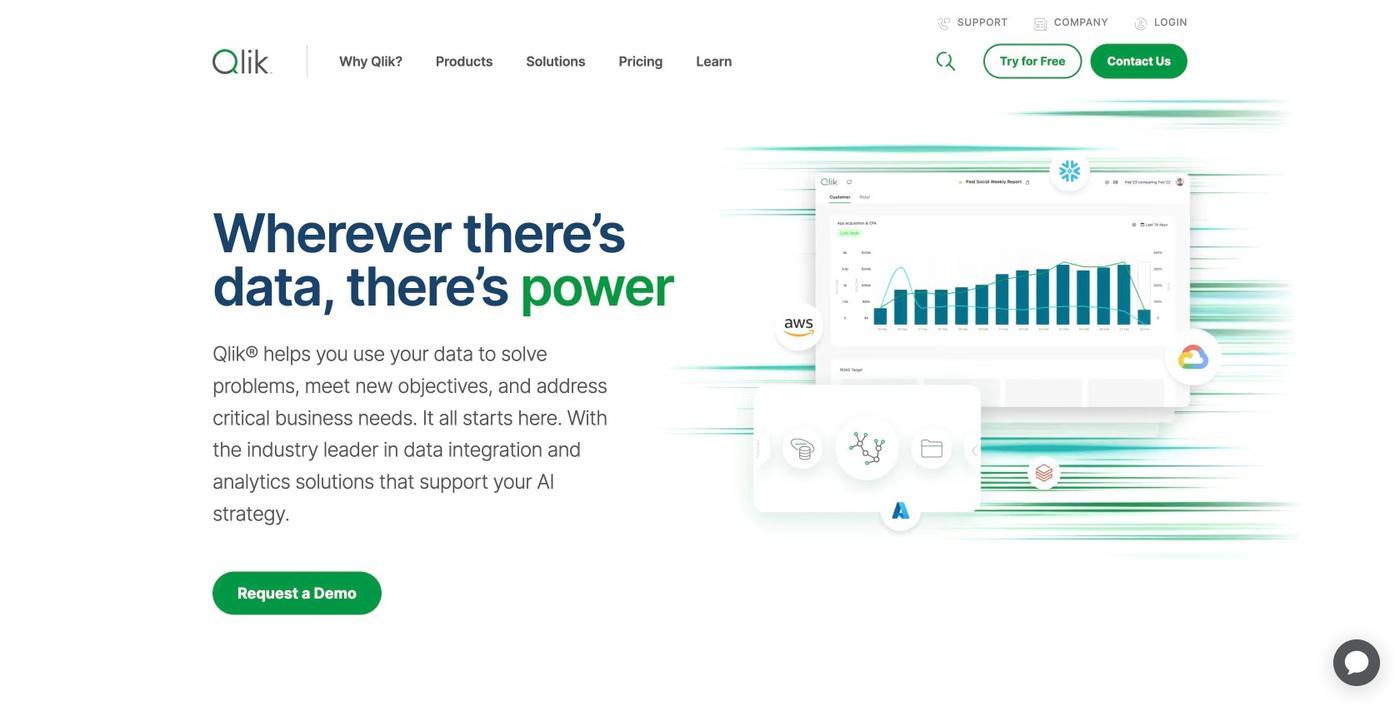 Task type: describe. For each thing, give the bounding box(es) containing it.
login image
[[1134, 18, 1148, 31]]

support image
[[937, 18, 951, 31]]



Task type: locate. For each thing, give the bounding box(es) containing it.
company image
[[1034, 18, 1047, 31]]

qlik image
[[213, 49, 273, 74]]

application
[[1313, 620, 1400, 707]]



